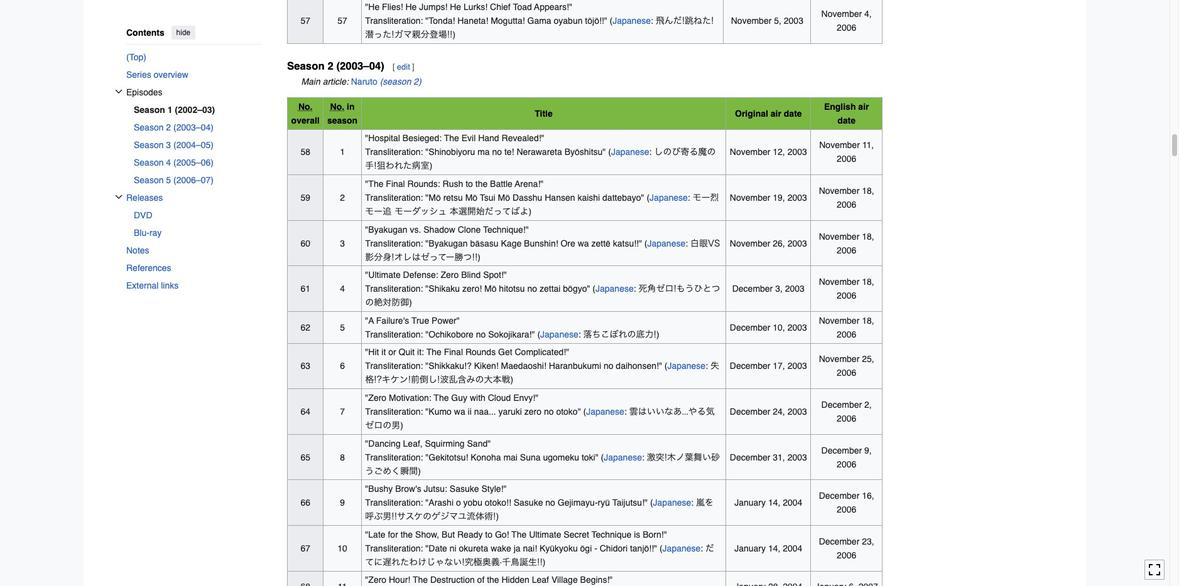 Task type: describe. For each thing, give the bounding box(es) containing it.
mō down battle
[[498, 193, 510, 203]]

dasshu
[[513, 193, 543, 203]]

the inside "late for the show, but ready to go! the ultimate secret technique is born!" transliteration: " date ni okureta wake ja nai! kyūkyoku ōgi - chidori tanjō!! " ( japanese :
[[512, 530, 527, 540]]

2006 for "ultimate defense: zero blind spot!" transliteration: " shikaku zero! mō hitotsu no zettai bōgyo " ( japanese :
[[837, 291, 857, 301]]

true
[[412, 316, 429, 326]]

ugomeku
[[543, 453, 579, 463]]

no inside "bushy brow's jutsu: sasuke style!" transliteration: " arashi o yobu otoko!! sasuke no gejimayu-ryū taijutsu! " ( japanese :
[[546, 498, 555, 508]]

for
[[388, 530, 398, 540]]

" up dattebayo
[[603, 147, 606, 157]]

haneta!
[[458, 16, 488, 26]]

zero!
[[462, 284, 482, 294]]

season 1 (2002–03) link
[[134, 101, 272, 118]]

no inside "a failure's true power" transliteration: " ochikobore no sokojikara! " ( japanese : 落ちこぼれの底力! )
[[476, 330, 486, 340]]

"zero for "zero motivation: the guy with cloud envy!" transliteration: " kumo wa ii naa... yaruki zero no otoko " ( japanese :
[[365, 393, 387, 403]]

1 57 from the left
[[301, 16, 310, 26]]

: inside "hit it or quit it: the final rounds get complicated!" transliteration: " shikkaku!? kiken! maedaoshi! haranbukumi no daihonsen! " ( japanese :
[[706, 362, 708, 372]]

2,
[[865, 400, 872, 410]]

4,
[[865, 9, 872, 19]]

japanese inside "hit it or quit it: the final rounds get complicated!" transliteration: " shikkaku!? kiken! maedaoshi! haranbukumi no daihonsen! " ( japanese :
[[668, 362, 706, 372]]

references link
[[126, 259, 262, 277]]

shinobiyoru
[[429, 147, 475, 157]]

(season
[[380, 77, 411, 87]]

"ultimate
[[365, 270, 401, 280]]

" up 格!?キケン!前倒し!波乱含みの大本戦
[[426, 362, 429, 372]]

" up complicated!"
[[532, 330, 535, 340]]

"bushy brow's jutsu: sasuke style!" transliteration: " arashi o yobu otoko!! sasuke no gejimayu-ryū taijutsu! " ( japanese :
[[365, 485, 696, 508]]

) for date ni okureta wake ja nai! kyūkyoku ōgi - chidori tanjō!!
[[543, 558, 546, 568]]

japanese inside "he flies! he jumps! he lurks! chief toad appears!" transliteration: " tonda! haneta! mogutta! gama oyabun tōjō!! " ( japanese :
[[613, 16, 651, 26]]

japanese link for mō retsu mō tsui mō dasshu hansen kaishi dattebayo
[[650, 193, 688, 203]]

revealed!"
[[502, 133, 545, 144]]

呼ぶ男!!サスケのゲジマユ流体術!
[[365, 513, 496, 522]]

no. for no. overall
[[298, 102, 313, 112]]

japanese inside "byakugan vs. shadow clone technique!" transliteration: " byakugan bāsasu kage bunshin! ore wa zettē katsu!! " ( japanese :
[[648, 239, 686, 249]]

air for original
[[771, 109, 782, 119]]

it
[[382, 348, 386, 358]]

envy!"
[[513, 393, 539, 403]]

season 4 (2005–06)
[[134, 157, 214, 167]]

transliteration: inside "a failure's true power" transliteration: " ochikobore no sokojikara! " ( japanese : 落ちこぼれの底力! )
[[365, 330, 423, 340]]

note containing main article:
[[287, 75, 883, 89]]

0 vertical spatial sasuke
[[450, 485, 479, 495]]

season for season 4 (2005–06) link
[[134, 157, 164, 167]]

original
[[735, 109, 768, 119]]

transliteration: inside "hospital besieged: the evil hand revealed!" transliteration: " shinobiyoru ma no te! nerawareta byōshitsu " ( japanese :
[[365, 147, 423, 157]]

" up 呼ぶ男!!サスケのゲジマユ流体術!
[[426, 498, 429, 508]]

" right oyabun
[[604, 16, 607, 26]]

1 vertical spatial 3
[[340, 239, 345, 249]]

date for original air date
[[784, 109, 802, 119]]

wa inside "zero motivation: the guy with cloud envy!" transliteration: " kumo wa ii naa... yaruki zero no otoko " ( japanese :
[[454, 407, 465, 417]]

date
[[429, 544, 447, 554]]

の絶対防御
[[365, 299, 409, 307]]

18, for december 3, 2003
[[862, 277, 874, 287]]

58
[[301, 147, 310, 157]]

"zero for "zero hour! the destruction of the hidden leaf village begins!"
[[365, 576, 387, 586]]

nerawareta
[[517, 147, 562, 157]]

rounds
[[466, 348, 496, 358]]

: inside "ultimate defense: zero blind spot!" transliteration: " shikaku zero! mō hitotsu no zettai bōgyo " ( japanese :
[[634, 284, 636, 294]]

guy
[[451, 393, 468, 403]]

zero
[[441, 270, 459, 280]]

25,
[[862, 355, 874, 365]]

" up 雲はいいなあ...やる気
[[659, 362, 662, 372]]

kyūkyoku
[[540, 544, 578, 554]]

the for destruction
[[487, 576, 499, 586]]

wa inside "byakugan vs. shadow clone technique!" transliteration: " byakugan bāsasu kage bunshin! ore wa zettē katsu!! " ( japanese :
[[578, 239, 589, 249]]

season for season 2 (2003–04) link
[[134, 122, 164, 132]]

) for kumo wa ii naa... yaruki zero no otoko
[[400, 421, 403, 431]]

" right ugomeku
[[596, 453, 599, 463]]

november for november 19, 2003
[[819, 186, 860, 196]]

"hospital besieged: the evil hand revealed!" transliteration: " shinobiyoru ma no te! nerawareta byōshitsu " ( japanese :
[[365, 133, 654, 157]]

season up main
[[287, 60, 325, 72]]

) for shikkaku!? kiken! maedaoshi! haranbukumi no daihonsen!
[[510, 375, 513, 385]]

fullscreen image
[[1149, 565, 1161, 577]]

main article: naruto (season 2)
[[301, 77, 422, 87]]

1 vertical spatial season 2 (2003–04)
[[134, 122, 214, 132]]

tsui
[[480, 193, 496, 203]]

) for arashi o yobu otoko!! sasuke no gejimayu-ryū taijutsu!
[[496, 512, 499, 522]]

2 57 from the left
[[338, 16, 347, 26]]

japanese inside "dancing leaf, squirming sand" transliteration: " gekitotsu! konoha mai suna ugomeku toki " ( japanese :
[[604, 453, 642, 463]]

external links
[[126, 281, 179, 291]]

1 horizontal spatial 5
[[340, 323, 345, 333]]

no inside "zero motivation: the guy with cloud envy!" transliteration: " kumo wa ii naa... yaruki zero no otoko " ( japanese :
[[544, 407, 554, 417]]

" up born!" at the bottom
[[645, 498, 648, 508]]

[
[[393, 62, 395, 72]]

: inside "bushy brow's jutsu: sasuke style!" transliteration: " arashi o yobu otoko!! sasuke no gejimayu-ryū taijutsu! " ( japanese :
[[691, 498, 694, 508]]

katsu!!
[[613, 239, 639, 249]]

" up 影分身!オレはゼってー勝つ!!
[[426, 239, 429, 249]]

"byakugan vs. shadow clone technique!" transliteration: " byakugan bāsasu kage bunshin! ore wa zettē katsu!! " ( japanese :
[[365, 225, 691, 249]]

落ちこぼれの底力!
[[583, 330, 657, 339]]

kumo
[[429, 407, 452, 417]]

だ
[[706, 545, 715, 553]]

16,
[[862, 491, 874, 502]]

: inside "he flies! he jumps! he lurks! chief toad appears!" transliteration: " tonda! haneta! mogutta! gama oyabun tōjō!! " ( japanese :
[[651, 16, 653, 26]]

死角ゼロ!もうひとつ の絶対防御
[[365, 285, 721, 307]]

tanjō!!
[[630, 544, 654, 554]]

transliteration: inside "he flies! he jumps! he lurks! chief toad appears!" transliteration: " tonda! haneta! mogutta! gama oyabun tōjō!! " ( japanese :
[[365, 16, 423, 26]]

byōshitsu
[[565, 147, 603, 157]]

season for season 5 (2006–07) link
[[134, 175, 164, 185]]

ore
[[561, 239, 575, 249]]

transliteration: inside "dancing leaf, squirming sand" transliteration: " gekitotsu! konoha mai suna ugomeku toki " ( japanese :
[[365, 453, 423, 463]]

series overview link
[[126, 66, 262, 83]]

japanese inside "hospital besieged: the evil hand revealed!" transliteration: " shinobiyoru ma no te! nerawareta byōshitsu " ( japanese :
[[611, 147, 649, 157]]

no inside "hospital besieged: the evil hand revealed!" transliteration: " shinobiyoru ma no te! nerawareta byōshitsu " ( japanese :
[[492, 147, 502, 157]]

x small image for releases
[[115, 193, 123, 201]]

18, for december 10, 2003
[[862, 316, 874, 326]]

激突!木ノ葉舞い砂 うごめく瞬間
[[365, 453, 720, 476]]

japanese link for byakugan bāsasu kage bunshin! ore wa zettē katsu!!
[[648, 239, 686, 249]]

november 11, 2006
[[820, 140, 874, 164]]

" down born!" at the bottom
[[654, 544, 657, 554]]

]
[[412, 62, 415, 72]]

kiken!
[[474, 362, 499, 372]]

transliteration: inside "zero motivation: the guy with cloud envy!" transliteration: " kumo wa ii naa... yaruki zero no otoko " ( japanese :
[[365, 407, 423, 417]]

gejimayu-
[[558, 498, 598, 508]]

: inside "zero motivation: the guy with cloud envy!" transliteration: " kumo wa ii naa... yaruki zero no otoko " ( japanese :
[[625, 407, 627, 417]]

1 he from the left
[[406, 2, 417, 12]]

" down true
[[426, 330, 429, 340]]

" down defense:
[[426, 284, 429, 294]]

the for guy
[[434, 393, 449, 403]]

"he
[[365, 2, 380, 12]]

" down show,
[[426, 544, 429, 554]]

影分身!オレはゼってー勝つ!!
[[365, 253, 478, 262]]

雲はいいなあ...やる気 ゼロの男
[[365, 408, 715, 430]]

" down rounds:
[[426, 193, 429, 203]]

air for english
[[859, 102, 869, 112]]

2006 for "hospital besieged: the evil hand revealed!" transliteration: " shinobiyoru ma no te! nerawareta byōshitsu " ( japanese :
[[837, 154, 857, 164]]

episodes link
[[126, 83, 262, 101]]

blu-
[[134, 228, 149, 238]]

"the final rounds: rush to the battle arena!" transliteration: " mō retsu mō tsui mō dasshu hansen kaishi dattebayo " ( japanese :
[[365, 179, 693, 203]]

( inside "dancing leaf, squirming sand" transliteration: " gekitotsu! konoha mai suna ugomeku toki " ( japanese :
[[601, 453, 604, 463]]

本選開始だってばよ
[[450, 207, 529, 216]]

no inside "hit it or quit it: the final rounds get complicated!" transliteration: " shikkaku!? kiken! maedaoshi! haranbukumi no daihonsen! " ( japanese :
[[604, 362, 614, 372]]

the inside "late for the show, but ready to go! the ultimate secret technique is born!" transliteration: " date ni okureta wake ja nai! kyūkyoku ōgi - chidori tanjō!! " ( japanese :
[[401, 530, 413, 540]]

9
[[340, 498, 345, 508]]

season for season 1 (2002–03) link
[[134, 105, 165, 115]]

november for december 17, 2003
[[819, 355, 860, 365]]

) for mō retsu mō tsui mō dasshu hansen kaishi dattebayo
[[529, 207, 532, 217]]

"he flies! he jumps! he lurks! chief toad appears!" transliteration: " tonda! haneta! mogutta! gama oyabun tōjō!! " ( japanese :
[[365, 2, 656, 26]]

mō inside "ultimate defense: zero blind spot!" transliteration: " shikaku zero! mō hitotsu no zettai bōgyo " ( japanese :
[[484, 284, 497, 294]]

4 inside season 4 (2005–06) link
[[166, 157, 171, 167]]

contents
[[126, 28, 164, 38]]

edit link
[[397, 62, 410, 72]]

season 1 (2002–03)
[[134, 105, 215, 115]]

"hit it or quit it: the final rounds get complicated!" transliteration: " shikkaku!? kiken! maedaoshi! haranbukumi no daihonsen! " ( japanese :
[[365, 348, 711, 372]]

maedaoshi!
[[501, 362, 547, 372]]

dattebayo
[[603, 193, 641, 203]]

だ てに遅れたわけじゃない!究極奥義·千鳥誕生!!
[[365, 545, 715, 567]]

2 vertical spatial 2
[[340, 193, 345, 203]]

( inside "he flies! he jumps! he lurks! chief toad appears!" transliteration: " tonda! haneta! mogutta! gama oyabun tōjō!! " ( japanese :
[[610, 16, 613, 26]]

hide
[[176, 28, 191, 37]]

失 格!?キケン!前倒し!波乱含みの大本戦
[[365, 362, 719, 385]]

嵐を
[[696, 499, 714, 508]]

edit
[[397, 62, 410, 72]]

japanese link for tonda! haneta! mogutta! gama oyabun tōjō!!
[[613, 16, 651, 26]]

december 17, 2003
[[730, 362, 807, 372]]

ready
[[457, 530, 483, 540]]

ja
[[514, 544, 521, 554]]

transliteration: inside "the final rounds: rush to the battle arena!" transliteration: " mō retsu mō tsui mō dasshu hansen kaishi dattebayo " ( japanese :
[[365, 193, 423, 203]]

0 vertical spatial (2003–04)
[[336, 60, 385, 72]]

1 vertical spatial (2003–04)
[[173, 122, 214, 132]]

しのび寄る魔の
[[654, 148, 716, 157]]

しのび寄る魔の 手!狙われた病室
[[365, 148, 716, 171]]

december for december 16, 2006
[[819, 491, 860, 502]]

0 horizontal spatial 2
[[166, 122, 171, 132]]

( inside "late for the show, but ready to go! the ultimate secret technique is born!" transliteration: " date ni okureta wake ja nai! kyūkyoku ōgi - chidori tanjō!! " ( japanese :
[[660, 544, 663, 554]]

blind
[[461, 270, 481, 280]]

"bushy
[[365, 485, 393, 495]]

"the
[[365, 179, 384, 189]]

2006 for "he flies! he jumps! he lurks! chief toad appears!" transliteration: " tonda! haneta! mogutta! gama oyabun tōjō!! " ( japanese :
[[837, 23, 857, 33]]

japanese inside "a failure's true power" transliteration: " ochikobore no sokojikara! " ( japanese : 落ちこぼれの底力! )
[[540, 330, 579, 340]]

) for gekitotsu! konoha mai suna ugomeku toki
[[418, 467, 421, 477]]

december 10, 2003
[[730, 323, 807, 333]]

) for tonda! haneta! mogutta! gama oyabun tōjō!!
[[453, 30, 456, 40]]

japanese link for kumo wa ii naa... yaruki zero no otoko
[[586, 407, 625, 417]]

mō down rounds:
[[429, 193, 441, 203]]

" down 'motivation:'
[[426, 407, 429, 417]]

白眼vs 影分身!オレはゼってー勝つ!!
[[365, 239, 720, 262]]

( inside "byakugan vs. shadow clone technique!" transliteration: " byakugan bāsasu kage bunshin! ore wa zettē katsu!! " ( japanese :
[[645, 239, 648, 249]]

references
[[126, 263, 171, 273]]



Task type: vqa. For each thing, say whether or not it's contained in the screenshot.
With
yes



Task type: locate. For each thing, give the bounding box(es) containing it.
tonda!
[[429, 16, 455, 26]]

the inside "hospital besieged: the evil hand revealed!" transliteration: " shinobiyoru ma no te! nerawareta byōshitsu " ( japanese :
[[444, 133, 459, 144]]

december for december 9, 2006
[[822, 446, 862, 456]]

yobu
[[463, 498, 483, 508]]

1 horizontal spatial season 2 (2003–04)
[[287, 60, 385, 72]]

japanese link left モー烈
[[650, 193, 688, 203]]

( inside "a failure's true power" transliteration: " ochikobore no sokojikara! " ( japanese : 落ちこぼれの底力! )
[[537, 330, 540, 340]]

2 x small image from the top
[[115, 193, 123, 201]]

1 x small image from the top
[[115, 88, 123, 95]]

to inside "the final rounds: rush to the battle arena!" transliteration: " mō retsu mō tsui mō dasshu hansen kaishi dattebayo " ( japanese :
[[466, 179, 473, 189]]

0 vertical spatial season 2 (2003–04)
[[287, 60, 385, 72]]

1 left (2002–03)
[[168, 105, 172, 115]]

japanese up dattebayo
[[611, 147, 649, 157]]

dvd
[[134, 210, 152, 220]]

besieged:
[[403, 133, 442, 144]]

december for december 23, 2006
[[819, 537, 860, 547]]

11 transliteration: from the top
[[365, 544, 423, 554]]

0 horizontal spatial wa
[[454, 407, 465, 417]]

: inside "late for the show, but ready to go! the ultimate secret technique is born!" transliteration: " date ni okureta wake ja nai! kyūkyoku ōgi - chidori tanjō!! " ( japanese :
[[701, 544, 703, 554]]

0 vertical spatial 2
[[328, 60, 333, 72]]

transliteration: inside "ultimate defense: zero blind spot!" transliteration: " shikaku zero! mō hitotsu no zettai bōgyo " ( japanese :
[[365, 284, 423, 294]]

final inside "hit it or quit it: the final rounds get complicated!" transliteration: " shikkaku!? kiken! maedaoshi! haranbukumi no daihonsen! " ( japanese :
[[444, 348, 463, 358]]

november 26, 2003
[[730, 239, 807, 249]]

japanese link right otoko
[[586, 407, 625, 417]]

6 2006 from the top
[[837, 330, 857, 340]]

"zero left hour! at the left bottom of the page
[[365, 576, 387, 586]]

) for byakugan bāsasu kage bunshin! ore wa zettē katsu!!
[[478, 252, 481, 262]]

the right the it:
[[427, 348, 442, 358]]

2 vertical spatial the
[[487, 576, 499, 586]]

november for december 3, 2003
[[819, 277, 860, 287]]

1 horizontal spatial date
[[838, 116, 856, 126]]

1 vertical spatial to
[[485, 530, 493, 540]]

transliteration: down brow's
[[365, 498, 423, 508]]

january 14, 2004 for december 16, 2006
[[735, 498, 803, 508]]

"zero
[[365, 393, 387, 403], [365, 576, 387, 586]]

67
[[301, 544, 310, 554]]

モー烈 モー追 モーダッシュ 本選開始だってばよ
[[365, 194, 719, 216]]

4 right 61
[[340, 284, 345, 294]]

0 vertical spatial 3
[[166, 140, 171, 150]]

oyabun
[[554, 16, 583, 26]]

to
[[466, 179, 473, 189], [485, 530, 493, 540]]

2006 for "dancing leaf, squirming sand" transliteration: " gekitotsu! konoha mai suna ugomeku toki " ( japanese :
[[837, 460, 857, 470]]

" down "jumps!"
[[426, 16, 429, 26]]

te!
[[505, 147, 514, 157]]

( right byōshitsu
[[608, 147, 611, 157]]

japanese link for shikkaku!? kiken! maedaoshi! haranbukumi no daihonsen!
[[668, 362, 706, 372]]

11 2006 from the top
[[837, 551, 857, 561]]

japanese up complicated!"
[[540, 330, 579, 340]]

air right original
[[771, 109, 782, 119]]

4 november 18, 2006 from the top
[[819, 316, 874, 340]]

1 horizontal spatial (2003–04)
[[336, 60, 385, 72]]

ultimate
[[529, 530, 561, 540]]

links
[[161, 281, 179, 291]]

japanese left 失
[[668, 362, 706, 372]]

shikaku
[[429, 284, 460, 294]]

the right for
[[401, 530, 413, 540]]

0 horizontal spatial sasuke
[[450, 485, 479, 495]]

season
[[287, 60, 325, 72], [134, 105, 165, 115], [134, 122, 164, 132], [134, 140, 164, 150], [134, 157, 164, 167], [134, 175, 164, 185]]

with
[[470, 393, 486, 403]]

5 2006 from the top
[[837, 291, 857, 301]]

date down english
[[838, 116, 856, 126]]

2006 inside 'november 11, 2006'
[[837, 154, 857, 164]]

5 down season 4 (2005–06)
[[166, 175, 171, 185]]

モー追
[[365, 207, 392, 216]]

: inside "the final rounds: rush to the battle arena!" transliteration: " mō retsu mō tsui mō dasshu hansen kaishi dattebayo " ( japanese :
[[688, 193, 690, 203]]

0 horizontal spatial 57
[[301, 16, 310, 26]]

: left 失
[[706, 362, 708, 372]]

external links link
[[126, 277, 262, 294]]

season up the season 5 (2006–07)
[[134, 157, 164, 167]]

november 18, 2006 for december 10, 2003
[[819, 316, 874, 340]]

arena!"
[[515, 179, 544, 189]]

november 18, 2006
[[819, 186, 874, 210], [819, 232, 874, 255], [819, 277, 874, 301], [819, 316, 874, 340]]

1 horizontal spatial to
[[485, 530, 493, 540]]

(2006–07)
[[173, 175, 214, 185]]

飛んだ!跳ねた!
[[656, 16, 714, 25]]

january 14, 2004 down december 31, 2003
[[735, 498, 803, 508]]

( inside "hospital besieged: the evil hand revealed!" transliteration: " shinobiyoru ma no te! nerawareta byōshitsu " ( japanese :
[[608, 147, 611, 157]]

: left 飛んだ!跳ねた!
[[651, 16, 653, 26]]

[ edit ]
[[393, 62, 415, 72]]

: inside "hospital besieged: the evil hand revealed!" transliteration: " shinobiyoru ma no te! nerawareta byōshitsu " ( japanese :
[[649, 147, 652, 157]]

japanese inside "late for the show, but ready to go! the ultimate secret technique is born!" transliteration: " date ni okureta wake ja nai! kyūkyoku ōgi - chidori tanjō!! " ( japanese :
[[663, 544, 701, 554]]

brow's
[[395, 485, 421, 495]]

1 vertical spatial 5
[[340, 323, 345, 333]]

) up leaf
[[543, 558, 546, 568]]

date inside english air date
[[838, 116, 856, 126]]

no left zettai at left
[[528, 284, 537, 294]]

1 horizontal spatial final
[[444, 348, 463, 358]]

1 vertical spatial the
[[401, 530, 413, 540]]

naruto
[[351, 77, 378, 87]]

january 14, 2004
[[735, 498, 803, 508], [735, 544, 803, 554]]

(top)
[[126, 52, 146, 62]]

the
[[476, 179, 488, 189], [401, 530, 413, 540], [487, 576, 499, 586]]

mō down spot!"
[[484, 284, 497, 294]]

飛んだ!跳ねた! 潜った!ガマ親分登場!!
[[365, 16, 714, 39]]

motivation:
[[389, 393, 432, 403]]

japanese link for arashi o yobu otoko!! sasuke no gejimayu-ryū taijutsu!
[[653, 498, 691, 508]]

december inside december 23, 2006
[[819, 537, 860, 547]]

japanese link right "toki"
[[604, 453, 642, 463]]

the right of
[[487, 576, 499, 586]]

( inside "bushy brow's jutsu: sasuke style!" transliteration: " arashi o yobu otoko!! sasuke no gejimayu-ryū taijutsu! " ( japanese :
[[650, 498, 653, 508]]

december inside december 2, 2006
[[822, 400, 862, 410]]

9 transliteration: from the top
[[365, 453, 423, 463]]

1 2006 from the top
[[837, 23, 857, 33]]

" down haranbukumi
[[578, 407, 581, 417]]

transliteration: inside "byakugan vs. shadow clone technique!" transliteration: " byakugan bāsasu kage bunshin! ore wa zettē katsu!! " ( japanese :
[[365, 239, 423, 249]]

january 14, 2004 right だ
[[735, 544, 803, 554]]

the inside "the final rounds: rush to the battle arena!" transliteration: " mō retsu mō tsui mō dasshu hansen kaishi dattebayo " ( japanese :
[[476, 179, 488, 189]]

2 2006 from the top
[[837, 154, 857, 164]]

57
[[301, 16, 310, 26], [338, 16, 347, 26]]

1 horizontal spatial 1
[[340, 147, 345, 157]]

december left 2,
[[822, 400, 862, 410]]

(2005–06)
[[173, 157, 214, 167]]

0 vertical spatial wa
[[578, 239, 589, 249]]

0 horizontal spatial no.
[[298, 102, 313, 112]]

: left 死角ゼロ!もうひとつ
[[634, 284, 636, 294]]

1 horizontal spatial air
[[859, 102, 869, 112]]

2006 inside december 16, 2006
[[837, 505, 857, 515]]

( down born!" at the bottom
[[660, 544, 663, 554]]

1 vertical spatial 4
[[340, 284, 345, 294]]

) for shikaku zero! mō hitotsu no zettai bōgyo
[[409, 298, 412, 308]]

japanese inside "bushy brow's jutsu: sasuke style!" transliteration: " arashi o yobu otoko!! sasuke no gejimayu-ryū taijutsu! " ( japanese :
[[653, 498, 691, 508]]

3 2006 from the top
[[837, 200, 857, 210]]

ゼロの男
[[365, 422, 400, 430]]

: inside "dancing leaf, squirming sand" transliteration: " gekitotsu! konoha mai suna ugomeku toki " ( japanese :
[[642, 453, 645, 463]]

( right katsu!!
[[645, 239, 648, 249]]

transliteration: inside "late for the show, but ready to go! the ultimate secret technique is born!" transliteration: " date ni okureta wake ja nai! kyūkyoku ōgi - chidori tanjō!! " ( japanese :
[[365, 544, 423, 554]]

1 horizontal spatial wa
[[578, 239, 589, 249]]

4 transliteration: from the top
[[365, 239, 423, 249]]

transliteration: down or
[[365, 362, 423, 372]]

1 vertical spatial x small image
[[115, 193, 123, 201]]

7 2006 from the top
[[837, 368, 857, 379]]

0 horizontal spatial (2003–04)
[[173, 122, 214, 132]]

( right taijutsu!
[[650, 498, 653, 508]]

( inside "hit it or quit it: the final rounds get complicated!" transliteration: " shikkaku!? kiken! maedaoshi! haranbukumi no daihonsen! " ( japanese :
[[665, 362, 668, 372]]

0 horizontal spatial date
[[784, 109, 802, 119]]

x small image
[[115, 88, 123, 95], [115, 193, 123, 201]]

8 2006 from the top
[[837, 414, 857, 424]]

0 vertical spatial final
[[386, 179, 405, 189]]

technique!"
[[483, 225, 529, 235]]

hour!
[[389, 576, 410, 586]]

begins!"
[[580, 576, 613, 586]]

november for november 5, 2003
[[822, 9, 862, 19]]

1 transliteration: from the top
[[365, 16, 423, 26]]

external
[[126, 281, 159, 291]]

) inside "a failure's true power" transliteration: " ochikobore no sokojikara! " ( japanese : 落ちこぼれの底力! )
[[657, 330, 660, 340]]

2 "zero from the top
[[365, 576, 387, 586]]

transliteration: down flies!
[[365, 16, 423, 26]]

sasuke up o
[[450, 485, 479, 495]]

0 horizontal spatial air
[[771, 109, 782, 119]]

2 transliteration: from the top
[[365, 147, 423, 157]]

transliteration: up '手!狙われた病室' in the left of the page
[[365, 147, 423, 157]]

0 horizontal spatial season 2 (2003–04)
[[134, 122, 214, 132]]

air right english
[[859, 102, 869, 112]]

ochikobore
[[429, 330, 474, 340]]

final down '手!狙われた病室' in the left of the page
[[386, 179, 405, 189]]

1 "zero from the top
[[365, 393, 387, 403]]

) down tonda!
[[453, 30, 456, 40]]

no left the gejimayu-
[[546, 498, 555, 508]]

notes
[[126, 245, 149, 255]]

: left the しのび寄る魔の
[[649, 147, 652, 157]]

0 vertical spatial 5
[[166, 175, 171, 185]]

december for december 2, 2006
[[822, 400, 862, 410]]

transliteration: up の絶対防御
[[365, 284, 423, 294]]

モーダッシュ
[[395, 207, 447, 216]]

november inside november 25, 2006
[[819, 355, 860, 365]]

2006 for "byakugan vs. shadow clone technique!" transliteration: " byakugan bāsasu kage bunshin! ore wa zettē katsu!! " ( japanese :
[[837, 245, 857, 255]]

1 vertical spatial final
[[444, 348, 463, 358]]

( right otoko
[[583, 407, 586, 417]]

x small image for episodes
[[115, 88, 123, 95]]

final
[[386, 179, 405, 189], [444, 348, 463, 358]]

no. for no. in season
[[330, 102, 344, 112]]

白眼vs
[[691, 239, 720, 248]]

the for destruction
[[413, 576, 428, 586]]

1 horizontal spatial 3
[[340, 239, 345, 249]]

the inside "hit it or quit it: the final rounds get complicated!" transliteration: " shikkaku!? kiken! maedaoshi! haranbukumi no daihonsen! " ( japanese :
[[427, 348, 442, 358]]

2006 for "late for the show, but ready to go! the ultimate secret technique is born!" transliteration: " date ni okureta wake ja nai! kyūkyoku ōgi - chidori tanjō!! " ( japanese :
[[837, 551, 857, 561]]

"
[[426, 16, 429, 26], [604, 16, 607, 26], [426, 147, 429, 157], [603, 147, 606, 157], [426, 193, 429, 203], [641, 193, 644, 203], [426, 239, 429, 249], [639, 239, 642, 249], [426, 284, 429, 294], [587, 284, 590, 294], [426, 330, 429, 340], [532, 330, 535, 340], [426, 362, 429, 372], [659, 362, 662, 372], [426, 407, 429, 417], [578, 407, 581, 417], [426, 453, 429, 463], [596, 453, 599, 463], [426, 498, 429, 508], [645, 498, 648, 508], [426, 544, 429, 554], [654, 544, 657, 554]]

4 2006 from the top
[[837, 245, 857, 255]]

2 november 18, 2006 from the top
[[819, 232, 874, 255]]

18,
[[862, 186, 874, 196], [862, 232, 874, 242], [862, 277, 874, 287], [862, 316, 874, 326]]

4 18, from the top
[[862, 316, 874, 326]]

season down episodes
[[134, 105, 165, 115]]

"a failure's true power" transliteration: " ochikobore no sokojikara! " ( japanese : 落ちこぼれの底力! )
[[365, 316, 660, 340]]

the right hour! at the left bottom of the page
[[413, 576, 428, 586]]

season
[[327, 116, 358, 126]]

japanese link for shinobiyoru ma no te! nerawareta byōshitsu
[[611, 147, 649, 157]]

transliteration: inside "bushy brow's jutsu: sasuke style!" transliteration: " arashi o yobu otoko!! sasuke no gejimayu-ryū taijutsu! " ( japanese :
[[365, 498, 423, 508]]

november inside november 4, 2006
[[822, 9, 862, 19]]

kage
[[501, 239, 522, 249]]

) up true
[[409, 298, 412, 308]]

date for english air date
[[838, 116, 856, 126]]

2006
[[837, 23, 857, 33], [837, 154, 857, 164], [837, 200, 857, 210], [837, 245, 857, 255], [837, 291, 857, 301], [837, 330, 857, 340], [837, 368, 857, 379], [837, 414, 857, 424], [837, 460, 857, 470], [837, 505, 857, 515], [837, 551, 857, 561]]

transliteration: down for
[[365, 544, 423, 554]]

no left 'te!'
[[492, 147, 502, 157]]

japanese link for date ni okureta wake ja nai! kyūkyoku ōgi - chidori tanjō!!
[[663, 544, 701, 554]]

no inside "ultimate defense: zero blind spot!" transliteration: " shikaku zero! mō hitotsu no zettai bōgyo " ( japanese :
[[528, 284, 537, 294]]

てに遅れたわけじゃない!究極奥義·千鳥誕生!!
[[365, 558, 543, 567]]

sand"
[[467, 439, 491, 449]]

( inside "the final rounds: rush to the battle arena!" transliteration: " mō retsu mō tsui mō dasshu hansen kaishi dattebayo " ( japanese :
[[647, 193, 650, 203]]

episodes
[[126, 87, 162, 97]]

title
[[535, 109, 553, 119]]

3 18, from the top
[[862, 277, 874, 287]]

final inside "the final rounds: rush to the battle arena!" transliteration: " mō retsu mō tsui mō dasshu hansen kaishi dattebayo " ( japanese :
[[386, 179, 405, 189]]

mō left tsui
[[465, 193, 478, 203]]

2006 for "hit it or quit it: the final rounds get complicated!" transliteration: " shikkaku!? kiken! maedaoshi! haranbukumi no daihonsen! " ( japanese :
[[837, 368, 857, 379]]

( right bōgyo
[[593, 284, 596, 294]]

hitotsu
[[499, 284, 525, 294]]

december inside december 9, 2006
[[822, 446, 862, 456]]

1 18, from the top
[[862, 186, 874, 196]]

" down squirming
[[426, 453, 429, 463]]

japanese inside "zero motivation: the guy with cloud envy!" transliteration: " kumo wa ii naa... yaruki zero no otoko " ( japanese :
[[586, 407, 625, 417]]

) down the 'dasshu'
[[529, 207, 532, 217]]

2006 for "bushy brow's jutsu: sasuke style!" transliteration: " arashi o yobu otoko!! sasuke no gejimayu-ryū taijutsu! " ( japanese :
[[837, 505, 857, 515]]

" right zettai at left
[[587, 284, 590, 294]]

2006 inside november 25, 2006
[[837, 368, 857, 379]]

"zero inside "zero motivation: the guy with cloud envy!" transliteration: " kumo wa ii naa... yaruki zero no otoko " ( japanese :
[[365, 393, 387, 403]]

air inside english air date
[[859, 102, 869, 112]]

"zero up ゼロの男
[[365, 393, 387, 403]]

the inside "zero motivation: the guy with cloud envy!" transliteration: " kumo wa ii naa... yaruki zero no otoko " ( japanese :
[[434, 393, 449, 403]]

the for rush
[[476, 179, 488, 189]]

0 vertical spatial 4
[[166, 157, 171, 167]]

" right zettē
[[639, 239, 642, 249]]

2006 inside december 9, 2006
[[837, 460, 857, 470]]

japanese left 嵐を
[[653, 498, 691, 508]]

the for evil
[[444, 133, 459, 144]]

"ultimate defense: zero blind spot!" transliteration: " shikaku zero! mō hitotsu no zettai bōgyo " ( japanese :
[[365, 270, 639, 294]]

no. inside no. overall
[[298, 102, 313, 112]]

2)
[[414, 77, 422, 87]]

rounds:
[[408, 179, 440, 189]]

0 vertical spatial x small image
[[115, 88, 123, 95]]

0 vertical spatial the
[[476, 179, 488, 189]]

no. left in
[[330, 102, 344, 112]]

to inside "late for the show, but ready to go! the ultimate secret technique is born!" transliteration: " date ni okureta wake ja nai! kyūkyoku ōgi - chidori tanjō!! " ( japanese :
[[485, 530, 493, 540]]

december inside december 16, 2006
[[819, 491, 860, 502]]

6
[[340, 362, 345, 372]]

1 horizontal spatial 57
[[338, 16, 347, 26]]

1 november 18, 2006 from the top
[[819, 186, 874, 210]]

japanese link for shikaku zero! mō hitotsu no zettai bōgyo
[[596, 284, 634, 294]]

: left 白眼vs
[[686, 239, 688, 249]]

0 horizontal spatial 4
[[166, 157, 171, 167]]

clone
[[458, 225, 481, 235]]

0 vertical spatial "zero
[[365, 393, 387, 403]]

season up season 3 (2004–05)
[[134, 122, 164, 132]]

18, for november 19, 2003
[[862, 186, 874, 196]]

" down the besieged:
[[426, 147, 429, 157]]

november 18, 2006 for november 26, 2003
[[819, 232, 874, 255]]

no. in season
[[327, 102, 358, 126]]

1 down season
[[340, 147, 345, 157]]

the
[[444, 133, 459, 144], [427, 348, 442, 358], [434, 393, 449, 403], [512, 530, 527, 540], [413, 576, 428, 586]]

3 inside 'season 3 (2004–05)' link
[[166, 140, 171, 150]]

( inside "ultimate defense: zero blind spot!" transliteration: " shikaku zero! mō hitotsu no zettai bōgyo " ( japanese :
[[593, 284, 596, 294]]

2006 for "a failure's true power" transliteration: " ochikobore no sokojikara! " ( japanese : 落ちこぼれの底力! )
[[837, 330, 857, 340]]

) for shinobiyoru ma no te! nerawareta byōshitsu
[[430, 161, 433, 171]]

jutsu:
[[424, 485, 447, 495]]

season for 'season 3 (2004–05)' link
[[134, 140, 164, 150]]

season 3 (2004–05) link
[[134, 136, 262, 154]]

transliteration: inside "hit it or quit it: the final rounds get complicated!" transliteration: " shikkaku!? kiken! maedaoshi! haranbukumi no daihonsen! " ( japanese :
[[365, 362, 423, 372]]

" right kaishi
[[641, 193, 644, 203]]

secret
[[564, 530, 589, 540]]

57 up main
[[301, 16, 310, 26]]

x small image left episodes
[[115, 88, 123, 95]]

transliteration:
[[365, 16, 423, 26], [365, 147, 423, 157], [365, 193, 423, 203], [365, 239, 423, 249], [365, 284, 423, 294], [365, 330, 423, 340], [365, 362, 423, 372], [365, 407, 423, 417], [365, 453, 423, 463], [365, 498, 423, 508], [365, 544, 423, 554]]

7
[[340, 407, 345, 417]]

2 18, from the top
[[862, 232, 874, 242]]

japanese link for gekitotsu! konoha mai suna ugomeku toki
[[604, 453, 642, 463]]

"dancing
[[365, 439, 401, 449]]

( right tōjō!!
[[610, 16, 613, 26]]

he up tonda!
[[450, 2, 461, 12]]

original air date
[[735, 109, 802, 119]]

no. inside no. in season
[[330, 102, 344, 112]]

2 he from the left
[[450, 2, 461, 12]]

0 horizontal spatial to
[[466, 179, 473, 189]]

7 transliteration: from the top
[[365, 362, 423, 372]]

0 horizontal spatial final
[[386, 179, 405, 189]]

november 18, 2006 for november 19, 2003
[[819, 186, 874, 210]]

november for november 12, 2003
[[820, 140, 860, 150]]

3 transliteration: from the top
[[365, 193, 423, 203]]

2006 inside november 4, 2006
[[837, 23, 857, 33]]

1 horizontal spatial 4
[[340, 284, 345, 294]]

nai!
[[523, 544, 537, 554]]

(2004–05)
[[173, 140, 214, 150]]

(2003–04)
[[336, 60, 385, 72], [173, 122, 214, 132]]

) up brow's
[[418, 467, 421, 477]]

defense:
[[403, 270, 438, 280]]

2006 inside december 2, 2006
[[837, 414, 857, 424]]

23,
[[862, 537, 874, 547]]

0 horizontal spatial 3
[[166, 140, 171, 150]]

2 horizontal spatial 2
[[340, 193, 345, 203]]

japanese right tōjō!!
[[613, 16, 651, 26]]

no right zero
[[544, 407, 554, 417]]

japanese link for ochikobore no sokojikara!
[[540, 330, 579, 340]]

0 horizontal spatial 1
[[168, 105, 172, 115]]

1 horizontal spatial sasuke
[[514, 498, 543, 508]]

december 9, 2006
[[822, 446, 872, 470]]

( up complicated!"
[[537, 330, 540, 340]]

( right daihonsen!
[[665, 362, 668, 372]]

december 31, 2003
[[730, 453, 807, 463]]

november for november 26, 2003
[[819, 232, 860, 242]]

toki
[[582, 453, 596, 463]]

0 vertical spatial to
[[466, 179, 473, 189]]

5 transliteration: from the top
[[365, 284, 423, 294]]

transliteration: down failure's
[[365, 330, 423, 340]]

4 up the season 5 (2006–07)
[[166, 157, 171, 167]]

japanese inside "ultimate defense: zero blind spot!" transliteration: " shikaku zero! mō hitotsu no zettai bōgyo " ( japanese :
[[596, 284, 634, 294]]

1 vertical spatial 1
[[340, 147, 345, 157]]

10 2006 from the top
[[837, 505, 857, 515]]

6 transliteration: from the top
[[365, 330, 423, 340]]

mai
[[504, 453, 518, 463]]

"a
[[365, 316, 374, 326]]

0 horizontal spatial 5
[[166, 175, 171, 185]]

: up haranbukumi
[[579, 330, 581, 340]]

to right rush
[[466, 179, 473, 189]]

2 january 14, 2004 from the top
[[735, 544, 803, 554]]

: left 激突!木ノ葉舞い砂
[[642, 453, 645, 463]]

season 2 (2003–04) up article:
[[287, 60, 385, 72]]

japanese right otoko
[[586, 407, 625, 417]]

no. overall
[[291, 102, 320, 126]]

1 vertical spatial "zero
[[365, 576, 387, 586]]

2006 for "the final rounds: rush to the battle arena!" transliteration: " mō retsu mō tsui mō dasshu hansen kaishi dattebayo " ( japanese :
[[837, 200, 857, 210]]

2 right 59
[[340, 193, 345, 203]]

1 horizontal spatial 2
[[328, 60, 333, 72]]

japanese left モー烈
[[650, 193, 688, 203]]

japanese link left だ
[[663, 544, 701, 554]]

japanese link up dattebayo
[[611, 147, 649, 157]]

0 vertical spatial january 14, 2004
[[735, 498, 803, 508]]

) down otoko!! on the left of page
[[496, 512, 499, 522]]

: inside "a failure's true power" transliteration: " ochikobore no sokojikara! " ( japanese : 落ちこぼれの底力! )
[[579, 330, 581, 340]]

toad
[[513, 2, 532, 12]]

) up the leaf,
[[400, 421, 403, 431]]

( inside "zero motivation: the guy with cloud envy!" transliteration: " kumo wa ii naa... yaruki zero no otoko " ( japanese :
[[583, 407, 586, 417]]

1 horizontal spatial he
[[450, 2, 461, 12]]

the up ja at bottom
[[512, 530, 527, 540]]

2 no. from the left
[[330, 102, 344, 112]]

0 vertical spatial 1
[[168, 105, 172, 115]]

9 2006 from the top
[[837, 460, 857, 470]]

2 up article:
[[328, 60, 333, 72]]

1 horizontal spatial no.
[[330, 102, 344, 112]]

spot!"
[[483, 270, 507, 280]]

january 14, 2004 for december 23, 2006
[[735, 544, 803, 554]]

japanese inside "the final rounds: rush to the battle arena!" transliteration: " mō retsu mō tsui mō dasshu hansen kaishi dattebayo " ( japanese :
[[650, 193, 688, 203]]

1 vertical spatial 2
[[166, 122, 171, 132]]

: inside "byakugan vs. shadow clone technique!" transliteration: " byakugan bāsasu kage bunshin! ore wa zettē katsu!! " ( japanese :
[[686, 239, 688, 249]]

ni
[[450, 544, 457, 554]]

18, for november 26, 2003
[[862, 232, 874, 242]]

1 vertical spatial january 14, 2004
[[735, 544, 803, 554]]

november for december 10, 2003
[[819, 316, 860, 326]]

leaf
[[532, 576, 549, 586]]

november 18, 2006 for december 3, 2003
[[819, 277, 874, 301]]

destruction
[[430, 576, 475, 586]]

to left go!
[[485, 530, 493, 540]]

dvd link
[[134, 206, 262, 224]]

note
[[287, 75, 883, 89]]

0 horizontal spatial he
[[406, 2, 417, 12]]

japanese link left 嵐を
[[653, 498, 691, 508]]

the up kumo
[[434, 393, 449, 403]]

( right dattebayo
[[647, 193, 650, 203]]

62
[[301, 323, 310, 333]]

8 transliteration: from the top
[[365, 407, 423, 417]]

2006 for "zero motivation: the guy with cloud envy!" transliteration: " kumo wa ii naa... yaruki zero no otoko " ( japanese :
[[837, 414, 857, 424]]

3 right 60
[[340, 239, 345, 249]]

sokojikara!
[[488, 330, 532, 340]]

1 vertical spatial wa
[[454, 407, 465, 417]]

1 vertical spatial sasuke
[[514, 498, 543, 508]]

air
[[859, 102, 869, 112], [771, 109, 782, 119]]

1 no. from the left
[[298, 102, 313, 112]]

3 november 18, 2006 from the top
[[819, 277, 874, 301]]

get
[[498, 348, 513, 358]]

the up tsui
[[476, 179, 488, 189]]

november inside 'november 11, 2006'
[[820, 140, 860, 150]]

1 january 14, 2004 from the top
[[735, 498, 803, 508]]

10 transliteration: from the top
[[365, 498, 423, 508]]

jumps!
[[419, 2, 448, 12]]

releases
[[126, 193, 163, 203]]

suna
[[520, 453, 541, 463]]

2006 inside december 23, 2006
[[837, 551, 857, 561]]



